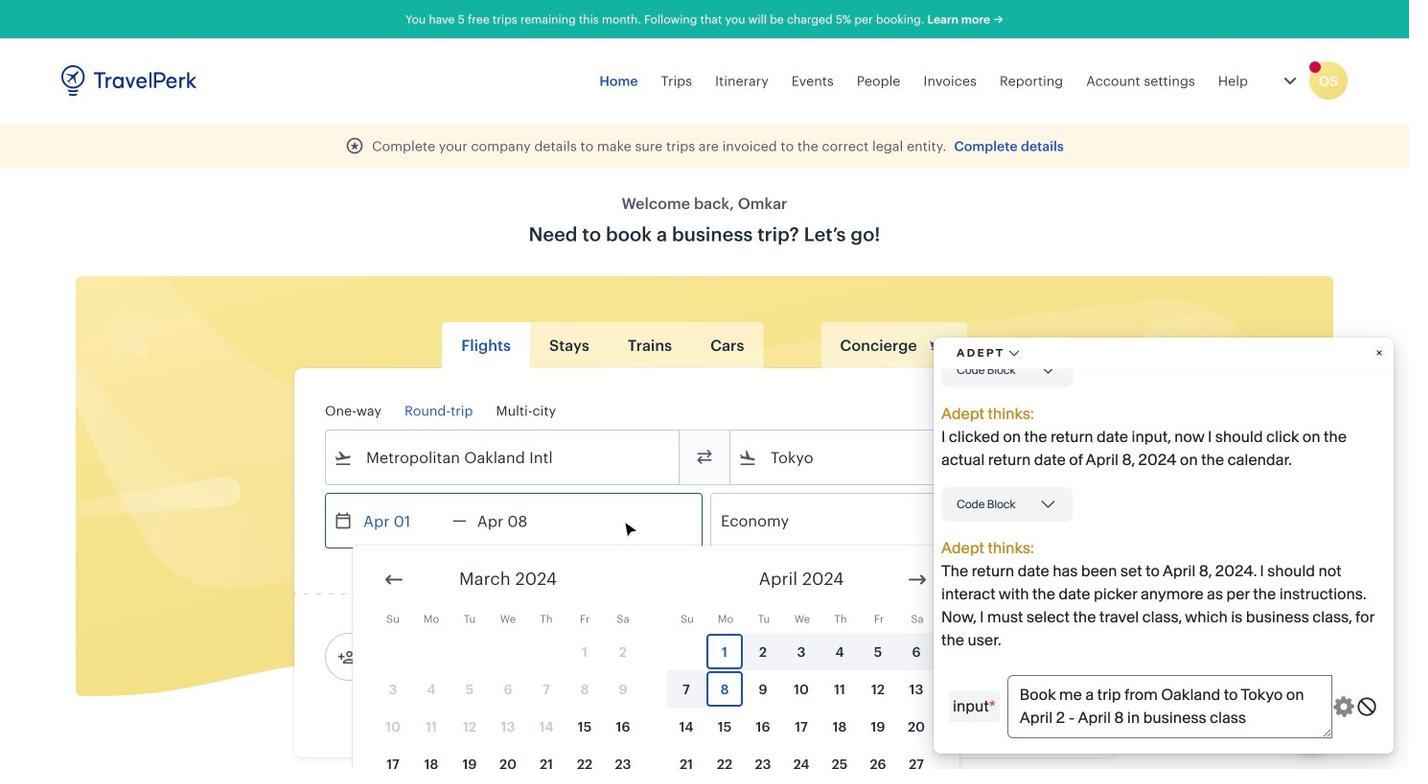 Task type: describe. For each thing, give the bounding box(es) containing it.
move backward to switch to the previous month. image
[[383, 568, 406, 591]]

move forward to switch to the next month. image
[[906, 568, 929, 591]]

Return text field
[[467, 494, 567, 548]]

To search field
[[758, 442, 1059, 473]]



Task type: locate. For each thing, give the bounding box(es) containing it.
calendar application
[[353, 546, 1410, 769]]

Depart text field
[[353, 494, 453, 548]]

From search field
[[353, 442, 654, 473]]



Task type: vqa. For each thing, say whether or not it's contained in the screenshot.
depart TEXT BOX
yes



